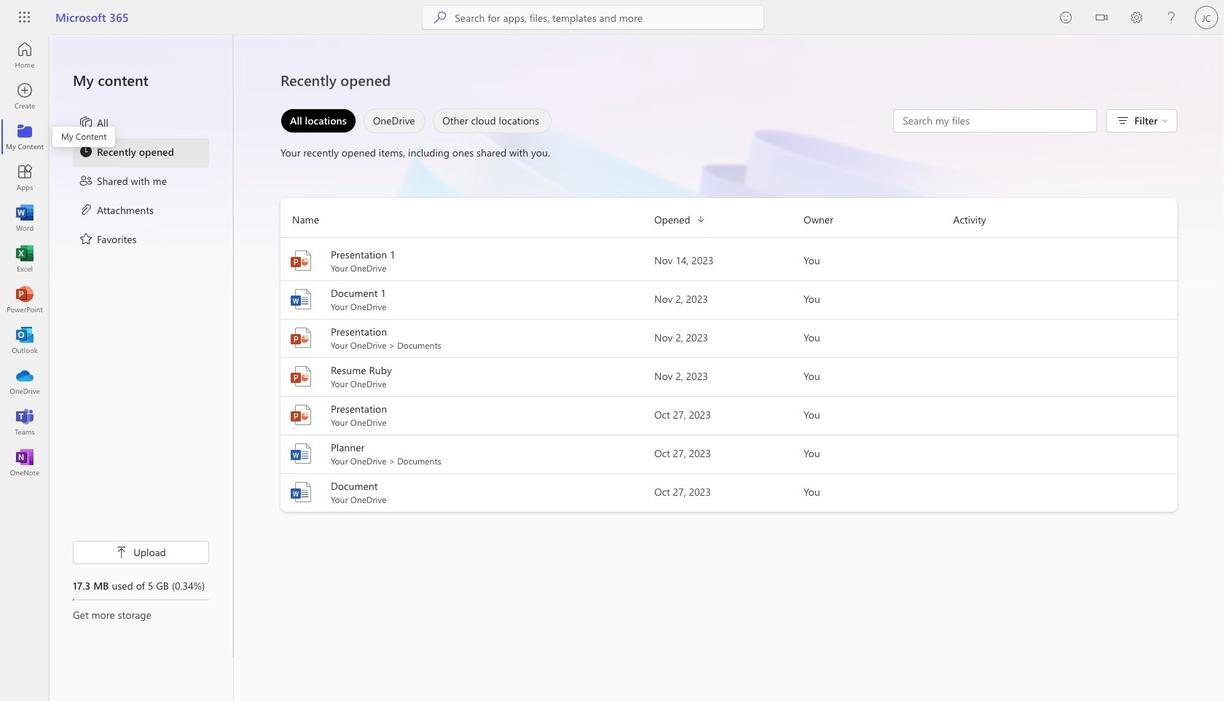 Task type: vqa. For each thing, say whether or not it's contained in the screenshot.
Name Document 1 cell
yes



Task type: describe. For each thing, give the bounding box(es) containing it.
jc image
[[1195, 6, 1219, 29]]

onedrive image
[[17, 375, 32, 389]]

powerpoint image for first name presentation cell from the bottom of the page
[[289, 404, 313, 427]]

home image
[[17, 48, 32, 63]]

name presentation 1 cell
[[281, 248, 654, 274]]

1 tab from the left
[[277, 109, 360, 133]]

word image inside name document 1 cell
[[289, 288, 313, 311]]

powerpoint image for name presentation 1 "cell"
[[289, 249, 313, 273]]

name planner cell
[[281, 441, 654, 467]]

apps image
[[17, 171, 32, 185]]

my content left pane navigation navigation
[[50, 35, 233, 658]]

word image for name planner cell
[[289, 442, 313, 466]]

2 name presentation cell from the top
[[281, 402, 654, 429]]

my content image
[[17, 130, 32, 144]]

teams image
[[17, 415, 32, 430]]

0 horizontal spatial word image
[[17, 211, 32, 226]]

name resume ruby cell
[[281, 364, 654, 390]]

onenote image
[[17, 456, 32, 471]]

1 name presentation cell from the top
[[281, 325, 654, 351]]

Search box. Suggestions appear as you type. search field
[[455, 6, 764, 29]]

name document 1 cell
[[281, 286, 654, 313]]



Task type: locate. For each thing, give the bounding box(es) containing it.
powerpoint image
[[17, 293, 32, 308], [289, 327, 313, 350]]

1 vertical spatial word image
[[289, 481, 313, 504]]

word image inside name planner cell
[[289, 442, 313, 466]]

1 vertical spatial name presentation cell
[[281, 402, 654, 429]]

1 vertical spatial word image
[[289, 288, 313, 311]]

create image
[[17, 89, 32, 103]]

1 horizontal spatial word image
[[289, 288, 313, 311]]

powerpoint image inside name presentation 1 "cell"
[[289, 249, 313, 273]]

row
[[281, 208, 1178, 238]]

menu
[[73, 109, 209, 255]]

2 tab from the left
[[360, 109, 429, 133]]

word image
[[17, 211, 32, 226], [289, 288, 313, 311]]

None search field
[[423, 6, 764, 29]]

2 powerpoint image from the top
[[289, 365, 313, 388]]

status
[[894, 109, 1098, 133]]

banner
[[0, 0, 1225, 38]]

1 powerpoint image from the top
[[289, 249, 313, 273]]

outlook image
[[17, 334, 32, 348]]

1 word image from the top
[[289, 442, 313, 466]]

word image inside name document cell
[[289, 481, 313, 504]]

powerpoint image for 'name resume ruby' cell on the bottom
[[289, 365, 313, 388]]

tooltip
[[52, 127, 115, 147]]

powerpoint image
[[289, 249, 313, 273], [289, 365, 313, 388], [289, 404, 313, 427]]

name document cell
[[281, 480, 654, 506]]

1 vertical spatial powerpoint image
[[289, 327, 313, 350]]

3 powerpoint image from the top
[[289, 404, 313, 427]]

0 vertical spatial powerpoint image
[[289, 249, 313, 273]]

powerpoint image inside name presentation cell
[[289, 327, 313, 350]]

application
[[0, 35, 1225, 702]]

0 horizontal spatial powerpoint image
[[17, 293, 32, 308]]

powerpoint image inside name presentation cell
[[289, 404, 313, 427]]

word image for name document cell
[[289, 481, 313, 504]]

tab
[[277, 109, 360, 133], [360, 109, 429, 133], [429, 109, 555, 133]]

3 tab from the left
[[429, 109, 555, 133]]

2 vertical spatial powerpoint image
[[289, 404, 313, 427]]

word image
[[289, 442, 313, 466], [289, 481, 313, 504]]

0 vertical spatial word image
[[289, 442, 313, 466]]

menu inside my content left pane navigation navigation
[[73, 109, 209, 255]]

0 vertical spatial name presentation cell
[[281, 325, 654, 351]]

tab list
[[277, 105, 555, 137]]

activity, column 4 of 4 column header
[[954, 208, 1178, 232]]

0 vertical spatial powerpoint image
[[17, 293, 32, 308]]

2 word image from the top
[[289, 481, 313, 504]]

name presentation cell down 'name resume ruby' cell on the bottom
[[281, 402, 654, 429]]

1 horizontal spatial powerpoint image
[[289, 327, 313, 350]]

powerpoint image inside 'name resume ruby' cell
[[289, 365, 313, 388]]

excel image
[[17, 252, 32, 267]]

Search my files text field
[[902, 114, 1090, 128]]

name presentation cell down name document 1 cell
[[281, 325, 654, 351]]

navigation
[[0, 35, 50, 484]]

1 vertical spatial powerpoint image
[[289, 365, 313, 388]]

name presentation cell
[[281, 325, 654, 351], [281, 402, 654, 429]]

0 vertical spatial word image
[[17, 211, 32, 226]]



